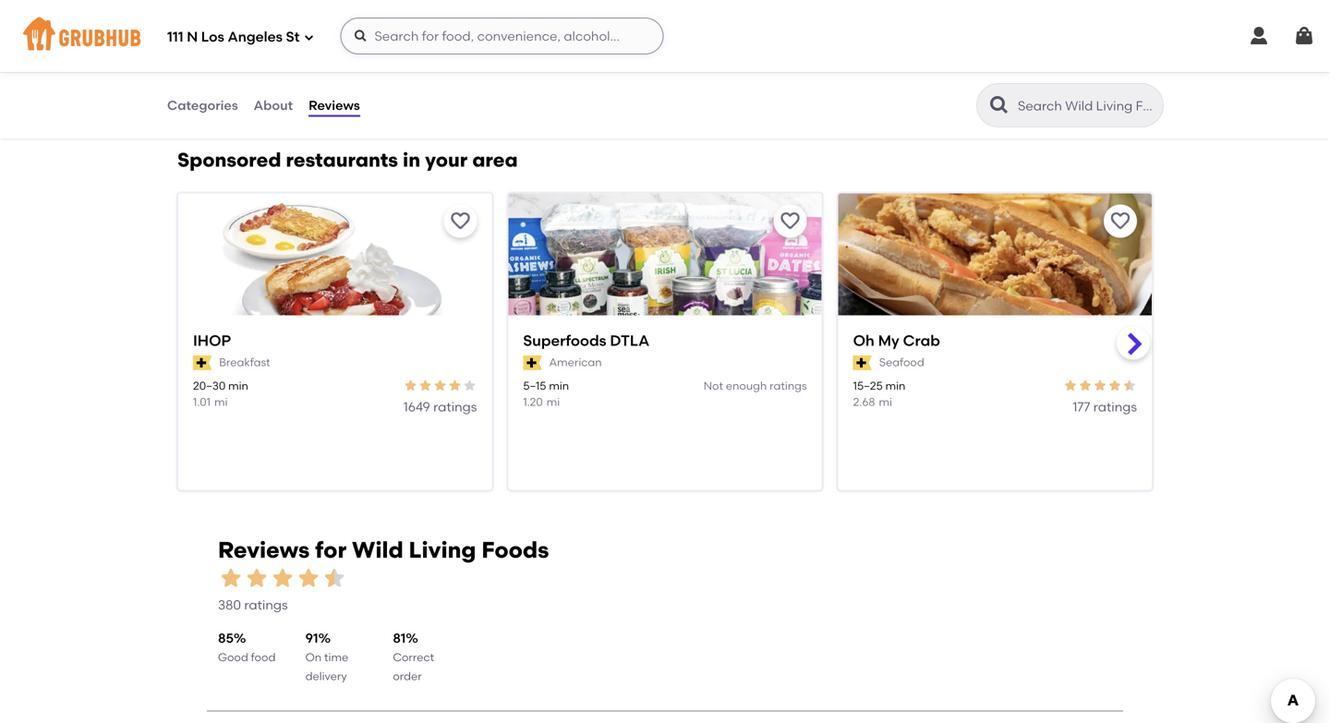 Task type: vqa. For each thing, say whether or not it's contained in the screenshot.
min in the 5–15 min 1.20 mi
yes



Task type: locate. For each thing, give the bounding box(es) containing it.
mi inside 5–15 min 1.20 mi
[[547, 395, 560, 409]]

st
[[286, 29, 300, 45]]

1 horizontal spatial mi
[[547, 395, 560, 409]]

111
[[167, 29, 184, 45]]

111 n los angeles st
[[167, 29, 300, 45]]

min for ihop
[[228, 379, 248, 393]]

svg image
[[1294, 25, 1316, 47], [304, 32, 315, 43]]

seafood
[[880, 356, 925, 369]]

subscription pass image
[[193, 356, 212, 370], [523, 356, 542, 370]]

2 min from the left
[[549, 379, 569, 393]]

2 horizontal spatial min
[[886, 379, 906, 393]]

oh my crab link
[[853, 330, 1137, 351]]

min inside 5–15 min 1.20 mi
[[549, 379, 569, 393]]

81
[[393, 631, 406, 646]]

1 save this restaurant image from the left
[[449, 210, 472, 232]]

1 horizontal spatial subscription pass image
[[523, 356, 542, 370]]

177
[[1073, 399, 1091, 415]]

mi
[[214, 395, 228, 409], [547, 395, 560, 409], [879, 395, 893, 409]]

save this restaurant image for oh
[[1110, 210, 1132, 232]]

n
[[187, 29, 198, 45]]

2 subscription pass image from the left
[[523, 356, 542, 370]]

save this restaurant button
[[444, 205, 477, 238], [774, 205, 807, 238], [1104, 205, 1137, 238]]

3 min from the left
[[886, 379, 906, 393]]

ratings right 177
[[1094, 399, 1137, 415]]

sponsored restaurants in your area
[[177, 148, 518, 172]]

mi right 2.68
[[879, 395, 893, 409]]

177 ratings
[[1073, 399, 1137, 415]]

subscription pass image up 5–15
[[523, 356, 542, 370]]

2 mi from the left
[[547, 395, 560, 409]]

superfoods dtla logo image
[[509, 194, 822, 349]]

1 horizontal spatial save this restaurant button
[[774, 205, 807, 238]]

1 horizontal spatial min
[[549, 379, 569, 393]]

reviews up 'restaurants'
[[309, 97, 360, 113]]

1 horizontal spatial save this restaurant image
[[780, 210, 802, 232]]

oh my crab
[[853, 332, 941, 350]]

ratings for 380 ratings
[[244, 598, 288, 613]]

0 vertical spatial reviews
[[309, 97, 360, 113]]

0 horizontal spatial mi
[[214, 395, 228, 409]]

mi right 1.20
[[547, 395, 560, 409]]

85
[[218, 631, 234, 646]]

2 horizontal spatial save this restaurant button
[[1104, 205, 1137, 238]]

2 horizontal spatial mi
[[879, 395, 893, 409]]

time
[[324, 651, 349, 664]]

ratings for 177 ratings
[[1094, 399, 1137, 415]]

mi inside 20–30 min 1.01 mi
[[214, 395, 228, 409]]

min for oh my crab
[[886, 379, 906, 393]]

not
[[704, 379, 724, 393]]

reviews up 380 ratings
[[218, 537, 310, 564]]

my
[[878, 332, 900, 350]]

min inside 15–25 min 2.68 mi
[[886, 379, 906, 393]]

0 horizontal spatial save this restaurant button
[[444, 205, 477, 238]]

0 horizontal spatial min
[[228, 379, 248, 393]]

min inside 20–30 min 1.01 mi
[[228, 379, 248, 393]]

save this restaurant button for superfoods
[[774, 205, 807, 238]]

save this restaurant image
[[449, 210, 472, 232], [780, 210, 802, 232], [1110, 210, 1132, 232]]

3 save this restaurant image from the left
[[1110, 210, 1132, 232]]

2 save this restaurant image from the left
[[780, 210, 802, 232]]

mi inside 15–25 min 2.68 mi
[[879, 395, 893, 409]]

ratings
[[770, 379, 807, 393], [433, 399, 477, 415], [1094, 399, 1137, 415], [244, 598, 288, 613]]

svg image
[[1248, 25, 1271, 47], [353, 29, 368, 43]]

ihop
[[193, 332, 231, 350]]

1649 ratings
[[404, 399, 477, 415]]

angeles
[[228, 29, 283, 45]]

ratings right 380
[[244, 598, 288, 613]]

oh my crab logo image
[[839, 194, 1152, 349]]

1 mi from the left
[[214, 395, 228, 409]]

correct
[[393, 651, 434, 664]]

1649
[[404, 399, 430, 415]]

min down seafood
[[886, 379, 906, 393]]

subscription pass image up 20–30
[[193, 356, 212, 370]]

ratings right enough
[[770, 379, 807, 393]]

min right 5–15
[[549, 379, 569, 393]]

subscription pass image for superfoods dtla
[[523, 356, 542, 370]]

ratings right the 1649
[[433, 399, 477, 415]]

your
[[425, 148, 468, 172]]

mi for superfoods dtla
[[547, 395, 560, 409]]

0 horizontal spatial svg image
[[304, 32, 315, 43]]

reviews inside reviews button
[[309, 97, 360, 113]]

2 horizontal spatial save this restaurant image
[[1110, 210, 1132, 232]]

0 horizontal spatial subscription pass image
[[193, 356, 212, 370]]

crab
[[903, 332, 941, 350]]

85 good food
[[218, 631, 276, 664]]

3 save this restaurant button from the left
[[1104, 205, 1137, 238]]

enough
[[726, 379, 767, 393]]

min
[[228, 379, 248, 393], [549, 379, 569, 393], [886, 379, 906, 393]]

order
[[393, 670, 422, 683]]

1 min from the left
[[228, 379, 248, 393]]

min down breakfast
[[228, 379, 248, 393]]

3 mi from the left
[[879, 395, 893, 409]]

star icon image
[[403, 378, 418, 393], [418, 378, 433, 393], [433, 378, 448, 393], [448, 378, 462, 393], [462, 378, 477, 393], [1064, 378, 1078, 393], [1078, 378, 1093, 393], [1093, 378, 1108, 393], [1108, 378, 1123, 393], [1123, 378, 1137, 393], [1123, 378, 1137, 393], [218, 565, 244, 591], [244, 565, 270, 591], [270, 565, 296, 591], [296, 565, 322, 591], [322, 565, 347, 591], [322, 565, 347, 591]]

0 horizontal spatial save this restaurant image
[[449, 210, 472, 232]]

1 vertical spatial reviews
[[218, 537, 310, 564]]

about button
[[253, 72, 294, 139]]

1 subscription pass image from the left
[[193, 356, 212, 370]]

superfoods
[[523, 332, 607, 350]]

reviews
[[309, 97, 360, 113], [218, 537, 310, 564]]

min for superfoods dtla
[[549, 379, 569, 393]]

2.68
[[853, 395, 875, 409]]

mi right "1.01"
[[214, 395, 228, 409]]

2 save this restaurant button from the left
[[774, 205, 807, 238]]

20–30
[[193, 379, 226, 393]]



Task type: describe. For each thing, give the bounding box(es) containing it.
wild
[[352, 537, 403, 564]]

1 horizontal spatial svg image
[[1294, 25, 1316, 47]]

american
[[549, 356, 602, 369]]

5–15
[[523, 379, 547, 393]]

categories button
[[166, 72, 239, 139]]

0 horizontal spatial svg image
[[353, 29, 368, 43]]

subscription pass image
[[853, 356, 872, 370]]

1 save this restaurant button from the left
[[444, 205, 477, 238]]

mi for ihop
[[214, 395, 228, 409]]

15–25
[[853, 379, 883, 393]]

reviews for wild living foods
[[218, 537, 549, 564]]

ihop link
[[193, 330, 477, 351]]

ratings for 1649 ratings
[[433, 399, 477, 415]]

Search for food, convenience, alcohol... search field
[[340, 18, 664, 55]]

living
[[409, 537, 476, 564]]

area
[[472, 148, 518, 172]]

restaurants
[[286, 148, 398, 172]]

5–15 min 1.20 mi
[[523, 379, 569, 409]]

1.20
[[523, 395, 543, 409]]

91
[[306, 631, 318, 646]]

delivery
[[306, 670, 347, 683]]

15–25 min 2.68 mi
[[853, 379, 906, 409]]

save this restaurant image for superfoods
[[780, 210, 802, 232]]

reviews for reviews for wild living foods
[[218, 537, 310, 564]]

about
[[254, 97, 293, 113]]

on
[[306, 651, 322, 664]]

los
[[201, 29, 224, 45]]

search icon image
[[989, 94, 1011, 116]]

mi for oh my crab
[[879, 395, 893, 409]]

dtla
[[610, 332, 650, 350]]

380
[[218, 598, 241, 613]]

breakfast
[[219, 356, 270, 369]]

sponsored
[[177, 148, 281, 172]]

1 horizontal spatial svg image
[[1248, 25, 1271, 47]]

for
[[315, 537, 347, 564]]

91 on time delivery
[[306, 631, 349, 683]]

81 correct order
[[393, 631, 434, 683]]

reviews button
[[308, 72, 361, 139]]

superfoods dtla link
[[523, 330, 807, 351]]

superfoods dtla
[[523, 332, 650, 350]]

Search Wild Living Foods search field
[[1016, 97, 1158, 115]]

foods
[[482, 537, 549, 564]]

save this restaurant button for oh
[[1104, 205, 1137, 238]]

20–30 min 1.01 mi
[[193, 379, 248, 409]]

food
[[251, 651, 276, 664]]

oh
[[853, 332, 875, 350]]

subscription pass image for ihop
[[193, 356, 212, 370]]

main navigation navigation
[[0, 0, 1331, 72]]

ihop logo image
[[178, 194, 492, 349]]

in
[[403, 148, 421, 172]]

1.01
[[193, 395, 211, 409]]

categories
[[167, 97, 238, 113]]

good
[[218, 651, 248, 664]]

reviews for reviews
[[309, 97, 360, 113]]

380 ratings
[[218, 598, 288, 613]]

not enough ratings
[[704, 379, 807, 393]]



